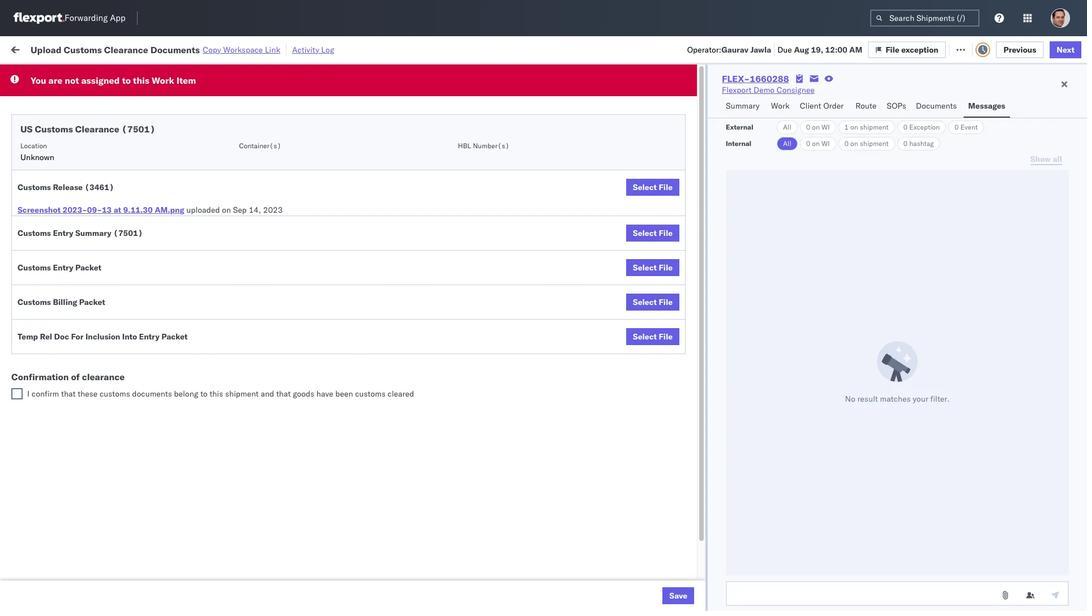 Task type: describe. For each thing, give the bounding box(es) containing it.
2 11:59 pm pdt, nov 4, 2022 from the top
[[192, 138, 296, 149]]

file for temp rel doc for inclusion into entry packet
[[659, 332, 673, 342]]

customs up customs billing packet
[[18, 263, 51, 273]]

los for 3rd "schedule pickup from los angeles, ca" button from the top of the page
[[107, 213, 119, 223]]

omkar
[[964, 163, 988, 174]]

4, for schedule pickup from los angeles, ca link corresponding to 4th "schedule pickup from los angeles, ca" button from the bottom of the page
[[267, 163, 274, 174]]

0 left 'exception'
[[904, 123, 908, 131]]

11:59 for 4th schedule delivery appointment link from the bottom of the page
[[192, 114, 214, 124]]

pst, for dec
[[226, 313, 243, 323]]

activity log
[[292, 44, 334, 55]]

confirm pickup from los angeles, ca button
[[26, 312, 161, 324]]

2 pdt, from the top
[[230, 138, 248, 149]]

integration test account - karl lagerfeld
[[521, 587, 669, 597]]

2 schedule pickup from los angeles, ca button from the top
[[26, 162, 165, 175]]

snoozed : no
[[237, 70, 277, 78]]

los for 1st "schedule pickup from los angeles, ca" button from the bottom of the page
[[107, 362, 119, 372]]

2 customs from the left
[[355, 389, 386, 399]]

1
[[845, 123, 849, 131]]

consignee inside 'link'
[[777, 85, 815, 95]]

of
[[71, 372, 80, 383]]

temp rel doc for inclusion into entry packet
[[18, 332, 188, 342]]

pm for schedule pickup from los angeles, ca link corresponding to 4th "schedule pickup from los angeles, ca" button from the bottom of the page
[[216, 163, 228, 174]]

my work
[[11, 41, 62, 57]]

1662119
[[683, 438, 718, 448]]

1 2130387 from the top
[[683, 388, 718, 398]]

for
[[71, 332, 84, 342]]

import work button
[[92, 36, 148, 62]]

4 schedule pickup from los angeles, ca button from the top
[[26, 262, 165, 274]]

(7501) for customs entry summary (7501)
[[113, 228, 143, 238]]

mode button
[[360, 90, 426, 101]]

2 flex-2130387 from the top
[[659, 413, 718, 423]]

action
[[1048, 44, 1073, 54]]

hbl
[[458, 142, 471, 150]]

link
[[265, 44, 280, 55]]

next
[[1057, 44, 1075, 55]]

resize handle column header for deadline
[[304, 88, 318, 612]]

0 horizontal spatial at
[[114, 205, 121, 215]]

from for schedule pickup from los angeles, ca link corresponding to 4th "schedule pickup from los angeles, ca" button from the bottom of the page
[[88, 163, 105, 173]]

4 flex-1889466 from the top
[[659, 338, 718, 348]]

unknown
[[20, 152, 54, 163]]

mode
[[366, 92, 383, 101]]

los for 4th "schedule pickup from los angeles, ca" button from the top
[[107, 263, 119, 273]]

file for customs entry summary (7501)
[[659, 228, 673, 238]]

next button
[[1050, 41, 1082, 58]]

8:30
[[192, 388, 209, 398]]

3 schedule pickup from los angeles, ca button from the top
[[26, 212, 165, 225]]

ceau7522281, for omkar
[[737, 163, 795, 173]]

1846748 for 1st schedule delivery appointment button from the top of the page
[[683, 114, 718, 124]]

confirm delivery
[[26, 337, 86, 347]]

1 schedule delivery appointment link from the top
[[26, 112, 139, 124]]

mbl/mawb numbers button
[[809, 90, 947, 101]]

are
[[48, 75, 62, 86]]

2 4, from the top
[[267, 138, 274, 149]]

forwarding
[[65, 13, 108, 23]]

pdt, for 3rd "schedule pickup from los angeles, ca" button from the top of the page
[[230, 213, 248, 223]]

deadline
[[192, 92, 219, 101]]

4, for schedule pickup from los angeles, ca link corresponding to 3rd "schedule pickup from los angeles, ca" button from the top of the page
[[267, 213, 274, 223]]

customs entry packet
[[18, 263, 101, 273]]

3 flex-2130387 from the top
[[659, 462, 718, 473]]

187
[[261, 44, 276, 54]]

customs up screenshot
[[18, 182, 51, 193]]

2 2130387 from the top
[[683, 413, 718, 423]]

1 horizontal spatial -
[[1018, 388, 1023, 398]]

0 vertical spatial gaurav
[[722, 44, 749, 55]]

(0)
[[184, 44, 199, 54]]

schedule for 3rd "schedule pickup from los angeles, ca" button from the top of the page
[[26, 213, 60, 223]]

copy
[[203, 44, 221, 55]]

2 1846748 from the top
[[683, 138, 718, 149]]

2 ceau7522281, hlxu6269489, hlxu8034992 from the top
[[737, 138, 912, 148]]

client order button
[[796, 96, 851, 118]]

upload customs clearance documents link
[[26, 237, 167, 248]]

karl
[[618, 587, 633, 597]]

item
[[177, 75, 196, 86]]

client order
[[800, 101, 844, 111]]

from for schedule pickup from rotterdam, netherlands 'link'
[[88, 406, 105, 417]]

forwarding app
[[65, 13, 126, 23]]

nov for 1st schedule delivery appointment button from the top of the page
[[250, 114, 265, 124]]

schedule pickup from los angeles, ca for schedule pickup from los angeles, ca link corresponding to 4th "schedule pickup from los angeles, ca" button from the bottom of the page
[[26, 163, 165, 173]]

confirmation of clearance
[[11, 372, 125, 383]]

angeles, for 4th "schedule pickup from los angeles, ca" button from the bottom of the page
[[121, 163, 153, 173]]

due aug 19, 12:00 am
[[778, 44, 863, 55]]

workitem button
[[7, 90, 174, 101]]

2022 for schedule pickup from los angeles, ca link corresponding to 4th "schedule pickup from los angeles, ca" button from the bottom of the page
[[276, 163, 296, 174]]

netherlands
[[26, 418, 70, 428]]

1 2130384 from the top
[[683, 487, 718, 498]]

nov for 3rd "schedule pickup from los angeles, ca" button from the top of the page
[[250, 213, 265, 223]]

3 schedule delivery appointment button from the top
[[26, 287, 139, 299]]

0 vertical spatial at
[[226, 44, 233, 54]]

4 flex-2130387 from the top
[[659, 537, 718, 547]]

no result matches your filter.
[[845, 394, 950, 404]]

appointment for first schedule delivery appointment link from the bottom of the page
[[93, 387, 139, 397]]

doc
[[54, 332, 69, 342]]

2022 for upload customs clearance documents link
[[276, 238, 295, 248]]

3 schedule delivery appointment link from the top
[[26, 287, 139, 298]]

4 schedule delivery appointment button from the top
[[26, 387, 139, 399]]

file for customs billing packet
[[659, 297, 673, 308]]

delivery for maeu9408431
[[62, 387, 91, 397]]

3 resize handle column header from the left
[[346, 88, 360, 612]]

0 down 'client order'
[[806, 123, 811, 131]]

client for client name
[[443, 92, 462, 101]]

los for confirm pickup from los angeles, ca button
[[102, 312, 115, 323]]

2 schedule delivery appointment button from the top
[[26, 187, 139, 200]]

0 left hashtag
[[904, 139, 908, 148]]

resize handle column header for flex id
[[717, 88, 731, 612]]

confirm delivery button
[[26, 337, 86, 349]]

client name button
[[438, 90, 504, 101]]

778 at risk
[[209, 44, 248, 54]]

1 vertical spatial summary
[[75, 228, 111, 238]]

summary button
[[722, 96, 767, 118]]

4 1889466 from the top
[[683, 338, 718, 348]]

pickup for 3rd "schedule pickup from los angeles, ca" button from the top of the page
[[62, 213, 86, 223]]

schedule for first "schedule pickup from los angeles, ca" button
[[26, 138, 60, 148]]

4 2130387 from the top
[[683, 537, 718, 547]]

customs billing packet
[[18, 297, 105, 308]]

upload customs clearance documents copy workspace link
[[31, 44, 280, 55]]

in
[[170, 70, 176, 78]]

route
[[856, 101, 877, 111]]

select file for customs release (3461)
[[633, 182, 673, 193]]

angeles, for confirm pickup from los angeles, ca button
[[117, 312, 148, 323]]

19,
[[811, 44, 824, 55]]

1 horizontal spatial to
[[200, 389, 208, 399]]

11:00 pm pst, nov 8, 2022
[[192, 238, 295, 248]]

schedule pickup from los angeles, ca link for 1st "schedule pickup from los angeles, ca" button from the bottom of the page
[[26, 362, 165, 373]]

customs down screenshot
[[18, 228, 51, 238]]

numbers for container numbers
[[737, 97, 765, 105]]

schedule delivery appointment for 3rd schedule delivery appointment link
[[26, 287, 139, 298]]

you
[[31, 75, 46, 86]]

id
[[655, 92, 662, 101]]

2022 for confirm pickup from los angeles, ca link
[[276, 313, 295, 323]]

schedule for 4th "schedule pickup from los angeles, ca" button from the top
[[26, 263, 60, 273]]

2 hlxu8034992 from the top
[[857, 138, 912, 148]]

1 vertical spatial this
[[210, 389, 223, 399]]

delivery for abcdefg78456546
[[57, 337, 86, 347]]

0 vertical spatial 2023
[[263, 205, 283, 215]]

1 horizontal spatial work
[[152, 75, 174, 86]]

mbl/mawb numbers
[[814, 92, 884, 101]]

2 flex-2130384 from the top
[[659, 512, 718, 522]]

cleared
[[388, 389, 414, 399]]

order
[[824, 101, 844, 111]]

2 2130384 from the top
[[683, 512, 718, 522]]

resize handle column header for container numbers
[[795, 88, 809, 612]]

3 flex-2130384 from the top
[[659, 587, 718, 597]]

5 2130387 from the top
[[683, 562, 718, 572]]

and
[[261, 389, 274, 399]]

schedule for 4th schedule delivery appointment button
[[26, 387, 60, 397]]

am
[[850, 44, 863, 55]]

los for 4th "schedule pickup from los angeles, ca" button from the bottom of the page
[[107, 163, 119, 173]]

client for client order
[[800, 101, 821, 111]]

select file for customs entry summary (7501)
[[633, 228, 673, 238]]

agent
[[1066, 388, 1087, 398]]

5 flex-2130387 from the top
[[659, 562, 718, 572]]

summary inside button
[[726, 101, 760, 111]]

schedule pickup from rotterdam, netherlands link
[[26, 406, 170, 428]]

integration
[[521, 587, 560, 597]]

schedule pickup from los angeles, ca for schedule pickup from los angeles, ca link associated with 1st "schedule pickup from los angeles, ca" button from the bottom of the page
[[26, 362, 165, 372]]

11:59 for schedule pickup from los angeles, ca link corresponding to 3rd "schedule pickup from los angeles, ca" button from the top of the page
[[192, 213, 214, 223]]

flexport. image
[[14, 12, 65, 24]]

2 vertical spatial shipment
[[225, 389, 259, 399]]

ca for first "schedule pickup from los angeles, ca" button
[[155, 138, 165, 148]]

nyku9743990
[[737, 587, 792, 597]]

activity
[[292, 44, 319, 55]]

select file button for temp rel doc for inclusion into entry packet
[[626, 328, 680, 345]]

select file button for customs entry packet
[[626, 259, 680, 276]]

2 that from the left
[[276, 389, 291, 399]]

schedule pickup from los angeles, ca for schedule pickup from los angeles, ca link for first "schedule pickup from los angeles, ca" button
[[26, 138, 165, 148]]

1 flex-2130384 from the top
[[659, 487, 718, 498]]

test123456 for gaurav jawla
[[814, 114, 862, 124]]

account
[[579, 587, 609, 597]]

select for customs release (3461)
[[633, 182, 657, 193]]

2023-
[[63, 205, 87, 215]]

pickup for 4th "schedule pickup from los angeles, ca" button from the bottom of the page
[[62, 163, 86, 173]]

flexport demo consignee link
[[722, 84, 815, 96]]

0 horizontal spatial work
[[124, 44, 144, 54]]

ocean fcl for schedule pickup from los angeles, ca link corresponding to 4th "schedule pickup from los angeles, ca" button from the bottom of the page
[[366, 163, 405, 174]]

1 flex-1889466 from the top
[[659, 263, 718, 273]]

2 flex-1846748 from the top
[[659, 138, 718, 149]]

hbl number(s)
[[458, 142, 510, 150]]

message (0)
[[153, 44, 199, 54]]

screenshot
[[18, 205, 61, 215]]

pickup for schedule pickup from rotterdam, netherlands button
[[62, 406, 86, 417]]

2 ceau7522281, from the top
[[737, 138, 795, 148]]

Search Work text field
[[706, 40, 830, 57]]

angeles, for 1st "schedule pickup from los angeles, ca" button from the bottom of the page
[[121, 362, 153, 372]]

customs entry summary (7501)
[[18, 228, 143, 238]]

container numbers button
[[731, 86, 797, 106]]

i confirm that these customs documents belong to this shipment and that goods have been customs cleared
[[27, 389, 414, 399]]

confirm pickup from los angeles, ca link
[[26, 312, 161, 323]]

operator: gaurav jawla
[[687, 44, 772, 55]]

23, for 2023
[[259, 388, 272, 398]]

flex-1660288
[[722, 73, 789, 84]]

11 resize handle column header from the left
[[1059, 88, 1072, 612]]

pst, for jan
[[226, 388, 243, 398]]

2 flex-1889466 from the top
[[659, 288, 718, 298]]

4 schedule delivery appointment link from the top
[[26, 387, 139, 398]]

customs up status on the left top of the page
[[64, 44, 102, 55]]

flex id
[[641, 92, 662, 101]]

14,
[[249, 205, 261, 215]]

flexport
[[722, 85, 752, 95]]

work
[[32, 41, 62, 57]]

entry for summary
[[53, 228, 73, 238]]

name
[[463, 92, 481, 101]]

pickup for first "schedule pickup from los angeles, ca" button
[[62, 138, 86, 148]]

0 down the client order "button"
[[806, 139, 811, 148]]

12:00
[[825, 44, 848, 55]]

customs up location
[[35, 123, 73, 135]]

pst, for nov
[[230, 238, 248, 248]]

pdt, for 4th "schedule pickup from los angeles, ca" button from the bottom of the page
[[230, 163, 248, 174]]

2 1889466 from the top
[[683, 288, 718, 298]]

matches
[[880, 394, 911, 404]]

flex-1846748 for 'upload customs clearance documents' button
[[659, 238, 718, 248]]

save
[[670, 591, 688, 601]]

1 vertical spatial gaurav
[[964, 114, 989, 124]]

select file button for customs entry summary (7501)
[[626, 225, 680, 242]]

1 that from the left
[[61, 389, 76, 399]]

3 1889466 from the top
[[683, 313, 718, 323]]

screenshot 2023-09-13 at 9.11.30 am.png uploaded on sep 14, 2023
[[18, 205, 283, 215]]

0 vertical spatial this
[[133, 75, 149, 86]]

packet for customs billing packet
[[79, 297, 105, 308]]

schedule pickup from los angeles, ca for schedule pickup from los angeles, ca link corresponding to 3rd "schedule pickup from los angeles, ca" button from the top of the page
[[26, 213, 165, 223]]

batch action button
[[1006, 40, 1080, 57]]

los for first "schedule pickup from los angeles, ca" button
[[107, 138, 119, 148]]



Task type: vqa. For each thing, say whether or not it's contained in the screenshot.
ROTTERDAM,
yes



Task type: locate. For each thing, give the bounding box(es) containing it.
1 schedule pickup from los angeles, ca button from the top
[[26, 137, 165, 150]]

1846748 for 3rd "schedule pickup from los angeles, ca" button from the top of the page
[[683, 213, 718, 223]]

packet down 'upload customs clearance documents' button
[[75, 263, 101, 273]]

appointment up 13
[[93, 188, 139, 198]]

2 vertical spatial entry
[[139, 332, 160, 342]]

hlxu8034992 for gaurav jawla
[[857, 113, 912, 123]]

appointment for 3rd schedule delivery appointment link
[[93, 287, 139, 298]]

to right "belong"
[[200, 389, 208, 399]]

angeles, inside button
[[117, 312, 148, 323]]

2 vertical spatial ceau7522281,
[[737, 163, 795, 173]]

1 1889466 from the top
[[683, 263, 718, 273]]

4 schedule from the top
[[26, 188, 60, 198]]

delivery
[[62, 113, 91, 123], [62, 188, 91, 198], [62, 287, 91, 298], [57, 337, 86, 347], [62, 387, 91, 397]]

from up (3461)
[[88, 163, 105, 173]]

angeles, for first "schedule pickup from los angeles, ca" button
[[121, 138, 153, 148]]

0 vertical spatial (7501)
[[122, 123, 155, 135]]

schedule pickup from los angeles, ca button up customs entry summary (7501)
[[26, 212, 165, 225]]

6 fcl from the top
[[391, 388, 405, 398]]

pst, left 8,
[[230, 238, 248, 248]]

1 customs from the left
[[100, 389, 130, 399]]

: down 187
[[263, 70, 265, 78]]

1 vertical spatial no
[[845, 394, 856, 404]]

entry for packet
[[53, 263, 73, 273]]

customs right been
[[355, 389, 386, 399]]

3 appointment from the top
[[93, 287, 139, 298]]

3 flex-1889466 from the top
[[659, 313, 718, 323]]

documents up 'exception'
[[916, 101, 957, 111]]

documents for upload customs clearance documents copy workspace link
[[151, 44, 200, 55]]

los right 09-
[[107, 213, 119, 223]]

3 select from the top
[[633, 263, 657, 273]]

0 vertical spatial confirm
[[26, 312, 55, 323]]

1 vertical spatial all button
[[777, 137, 798, 151]]

flex-
[[722, 73, 750, 84], [659, 114, 683, 124], [659, 138, 683, 149], [659, 163, 683, 174], [659, 188, 683, 199], [659, 213, 683, 223], [659, 238, 683, 248], [659, 263, 683, 273], [659, 288, 683, 298], [659, 313, 683, 323], [659, 338, 683, 348], [659, 363, 683, 373], [659, 388, 683, 398], [659, 413, 683, 423], [659, 438, 683, 448], [659, 462, 683, 473], [659, 487, 683, 498], [659, 512, 683, 522], [659, 537, 683, 547], [659, 562, 683, 572], [659, 587, 683, 597]]

documents for upload customs clearance documents
[[126, 238, 167, 248]]

0 vertical spatial shipment
[[860, 123, 889, 131]]

ocean fcl for first schedule delivery appointment link from the bottom of the page
[[366, 388, 405, 398]]

nov for 4th "schedule pickup from los angeles, ca" button from the bottom of the page
[[250, 163, 265, 174]]

clearance down workitem button
[[75, 123, 119, 135]]

schedule pickup from rotterdam, netherlands button
[[26, 406, 170, 430]]

1 vertical spatial clearance
[[75, 123, 119, 135]]

client left name
[[443, 92, 462, 101]]

6 schedule from the top
[[26, 263, 60, 273]]

1 select file from the top
[[633, 182, 673, 193]]

select for customs entry summary (7501)
[[633, 228, 657, 238]]

ceau7522281, down external
[[737, 138, 795, 148]]

0 vertical spatial pst,
[[230, 238, 248, 248]]

4 select file button from the top
[[626, 294, 680, 311]]

delivery inside confirm delivery link
[[57, 337, 86, 347]]

container numbers
[[737, 88, 767, 105]]

los down inclusion
[[107, 362, 119, 372]]

5 schedule pickup from los angeles, ca from the top
[[26, 362, 165, 372]]

flex-1660288 link
[[722, 73, 789, 84]]

schedule delivery appointment button up confirm pickup from los angeles, ca link
[[26, 287, 139, 299]]

6 flex-1846748 from the top
[[659, 238, 718, 248]]

2 vertical spatial 2130384
[[683, 587, 718, 597]]

2 vertical spatial flex-2130384
[[659, 587, 718, 597]]

to right for
[[122, 75, 131, 86]]

schedule down customs entry packet
[[26, 287, 60, 298]]

0 horizontal spatial to
[[122, 75, 131, 86]]

angeles, for 4th "schedule pickup from los angeles, ca" button from the top
[[121, 263, 153, 273]]

entry right into
[[139, 332, 160, 342]]

angeles, up 9.11.30
[[121, 163, 153, 173]]

upload for upload customs clearance documents copy workspace link
[[31, 44, 61, 55]]

appointment down clearance on the bottom
[[93, 387, 139, 397]]

1 vertical spatial ceau7522281,
[[737, 138, 795, 148]]

None checkbox
[[11, 389, 23, 400]]

1 horizontal spatial :
[[263, 70, 265, 78]]

select
[[633, 182, 657, 193], [633, 228, 657, 238], [633, 263, 657, 273], [633, 297, 657, 308], [633, 332, 657, 342]]

customs
[[64, 44, 102, 55], [35, 123, 73, 135], [18, 182, 51, 193], [18, 228, 51, 238], [54, 238, 86, 248], [18, 263, 51, 273], [18, 297, 51, 308]]

1 vertical spatial ceau7522281, hlxu6269489, hlxu8034992
[[737, 138, 912, 148]]

4 select file from the top
[[633, 297, 673, 308]]

jaehyung choi - test origin agent
[[964, 388, 1087, 398]]

1 vertical spatial at
[[114, 205, 121, 215]]

0 left event
[[955, 123, 959, 131]]

customs
[[100, 389, 130, 399], [355, 389, 386, 399]]

1 vertical spatial entry
[[53, 263, 73, 273]]

schedule delivery appointment link up 2023- on the left
[[26, 187, 139, 199]]

upload customs clearance documents button
[[26, 237, 167, 249]]

3 ocean fcl from the top
[[366, 213, 405, 223]]

0 vertical spatial wi
[[822, 123, 830, 131]]

wi for 0
[[822, 139, 830, 148]]

2 : from the left
[[263, 70, 265, 78]]

gaurav up flex-1660288
[[722, 44, 749, 55]]

pickup for 4th "schedule pickup from los angeles, ca" button from the top
[[62, 263, 86, 273]]

all button for external
[[777, 121, 798, 134]]

2 vertical spatial ceau7522281, hlxu6269489, hlxu8034992
[[737, 163, 912, 173]]

flex
[[641, 92, 654, 101]]

ceau7522281, for gaurav
[[737, 113, 795, 123]]

angeles, up documents
[[121, 362, 153, 372]]

from up temp rel doc for inclusion into entry packet
[[84, 312, 100, 323]]

schedule for 4th "schedule pickup from los angeles, ca" button from the bottom of the page
[[26, 163, 60, 173]]

1 ocean fcl from the top
[[366, 114, 405, 124]]

0 horizontal spatial client
[[443, 92, 462, 101]]

(7501)
[[122, 123, 155, 135], [113, 228, 143, 238]]

snooze
[[324, 92, 346, 101]]

0 vertical spatial entry
[[53, 228, 73, 238]]

4, down container(s)
[[267, 163, 274, 174]]

0 vertical spatial summary
[[726, 101, 760, 111]]

schedule pickup from los angeles, ca button down 'upload customs clearance documents' button
[[26, 262, 165, 274]]

0 horizontal spatial that
[[61, 389, 76, 399]]

from for schedule pickup from los angeles, ca link corresponding to 4th "schedule pickup from los angeles, ca" button from the top
[[88, 263, 105, 273]]

that down confirmation of clearance
[[61, 389, 76, 399]]

fcl for confirm pickup from los angeles, ca link
[[391, 313, 405, 323]]

mbl/mawb
[[814, 92, 854, 101]]

1 vertical spatial (7501)
[[113, 228, 143, 238]]

8,
[[266, 238, 274, 248]]

schedule pickup from los angeles, ca link up (3461)
[[26, 162, 165, 174]]

9.11.30
[[123, 205, 153, 215]]

3 schedule pickup from los angeles, ca from the top
[[26, 213, 165, 223]]

previous
[[1004, 44, 1037, 55]]

clearance
[[82, 372, 125, 383]]

0
[[806, 123, 811, 131], [904, 123, 908, 131], [955, 123, 959, 131], [806, 139, 811, 148], [845, 139, 849, 148], [904, 139, 908, 148]]

hlxu8034992 down 0 on shipment
[[857, 163, 912, 173]]

: right not
[[82, 70, 84, 78]]

1 schedule from the top
[[26, 113, 60, 123]]

fcl for first schedule delivery appointment link from the bottom of the page
[[391, 388, 405, 398]]

3 schedule pickup from los angeles, ca link from the top
[[26, 212, 165, 223]]

1 schedule delivery appointment button from the top
[[26, 112, 139, 125]]

ca for 4th "schedule pickup from los angeles, ca" button from the bottom of the page
[[155, 163, 165, 173]]

3 4, from the top
[[267, 163, 274, 174]]

0 horizontal spatial this
[[133, 75, 149, 86]]

4 schedule pickup from los angeles, ca from the top
[[26, 263, 165, 273]]

2 appointment from the top
[[93, 188, 139, 198]]

0 vertical spatial jawla
[[751, 44, 772, 55]]

numbers for mbl/mawb numbers
[[856, 92, 884, 101]]

numbers inside container numbers
[[737, 97, 765, 105]]

select for customs entry packet
[[633, 263, 657, 273]]

schedule delivery appointment button
[[26, 112, 139, 125], [26, 187, 139, 200], [26, 287, 139, 299], [26, 387, 139, 399]]

schedule delivery appointment for first schedule delivery appointment link from the bottom of the page
[[26, 387, 139, 397]]

numbers down the container
[[737, 97, 765, 105]]

1 vertical spatial shipment
[[860, 139, 889, 148]]

1 horizontal spatial no
[[845, 394, 856, 404]]

0 vertical spatial ceau7522281,
[[737, 113, 795, 123]]

11:59 pm pdt, nov 4, 2022 for schedule pickup from los angeles, ca link corresponding to 4th "schedule pickup from los angeles, ca" button from the bottom of the page
[[192, 163, 296, 174]]

ocean fcl for 4th schedule delivery appointment link from the bottom of the page
[[366, 114, 405, 124]]

status
[[62, 70, 82, 78]]

los
[[107, 138, 119, 148], [107, 163, 119, 173], [107, 213, 119, 223], [107, 263, 119, 273], [102, 312, 115, 323], [107, 362, 119, 372]]

1 confirm from the top
[[26, 312, 55, 323]]

0 vertical spatial no
[[268, 70, 277, 78]]

0 down '1'
[[845, 139, 849, 148]]

schedule for schedule pickup from rotterdam, netherlands button
[[26, 406, 60, 417]]

3 schedule delivery appointment from the top
[[26, 287, 139, 298]]

10 resize handle column header from the left
[[1023, 88, 1036, 612]]

schedule pickup from los angeles, ca link up customs entry summary (7501)
[[26, 212, 165, 223]]

schedule delivery appointment down of
[[26, 387, 139, 397]]

activity log button
[[292, 43, 334, 56]]

not
[[65, 75, 79, 86]]

2 horizontal spatial work
[[771, 101, 790, 111]]

-
[[1018, 388, 1023, 398], [611, 587, 616, 597]]

0 vertical spatial all
[[783, 123, 792, 131]]

schedule for third schedule delivery appointment button from the top of the page
[[26, 287, 60, 298]]

5 ocean fcl from the top
[[366, 313, 405, 323]]

progress
[[177, 70, 206, 78]]

0 vertical spatial -
[[1018, 388, 1023, 398]]

schedule pickup from los angeles, ca button down us customs clearance (7501)
[[26, 137, 165, 150]]

23, right jan
[[259, 388, 272, 398]]

pdt, for 1st schedule delivery appointment button from the top of the page
[[230, 114, 248, 124]]

1 vertical spatial jawla
[[992, 114, 1011, 124]]

work,
[[120, 70, 138, 78]]

resize handle column header for workitem
[[172, 88, 185, 612]]

schedule delivery appointment
[[26, 113, 139, 123], [26, 188, 139, 198], [26, 287, 139, 298], [26, 387, 139, 397]]

1 flex-1846748 from the top
[[659, 114, 718, 124]]

appointment for 4th schedule delivery appointment link from the bottom of the page
[[93, 113, 139, 123]]

1 0 on wi from the top
[[806, 123, 830, 131]]

1 1846748 from the top
[[683, 114, 718, 124]]

confirm for confirm delivery
[[26, 337, 55, 347]]

5 fcl from the top
[[391, 313, 405, 323]]

1846748 for 4th "schedule pickup from los angeles, ca" button from the bottom of the page
[[683, 163, 718, 174]]

pm for schedule pickup from los angeles, ca link corresponding to 3rd "schedule pickup from los angeles, ca" button from the top of the page
[[216, 213, 228, 223]]

from for schedule pickup from los angeles, ca link for first "schedule pickup from los angeles, ca" button
[[88, 138, 105, 148]]

batch action
[[1023, 44, 1073, 54]]

ca inside confirm pickup from los angeles, ca link
[[150, 312, 161, 323]]

you are not assigned to this work item
[[31, 75, 196, 86]]

into
[[122, 332, 137, 342]]

0 vertical spatial hlxu6269489,
[[797, 113, 855, 123]]

1 vertical spatial 2023
[[274, 388, 293, 398]]

1 horizontal spatial numbers
[[856, 92, 884, 101]]

0 horizontal spatial summary
[[75, 228, 111, 238]]

select file button for customs billing packet
[[626, 294, 680, 311]]

save button
[[663, 588, 694, 605]]

2 schedule delivery appointment link from the top
[[26, 187, 139, 199]]

documents up in
[[151, 44, 200, 55]]

1 vertical spatial upload
[[26, 238, 52, 248]]

pm down deadline
[[216, 114, 228, 124]]

hlxu8034992 down sops
[[857, 113, 912, 123]]

4 schedule pickup from los angeles, ca link from the top
[[26, 262, 165, 273]]

0 vertical spatial work
[[124, 44, 144, 54]]

clearance up work,
[[104, 44, 148, 55]]

resize handle column header
[[172, 88, 185, 612], [304, 88, 318, 612], [346, 88, 360, 612], [424, 88, 438, 612], [502, 88, 515, 612], [622, 88, 635, 612], [717, 88, 731, 612], [795, 88, 809, 612], [945, 88, 958, 612], [1023, 88, 1036, 612], [1059, 88, 1072, 612]]

11:59 pm pdt, nov 4, 2022 for 4th schedule delivery appointment link from the bottom of the page
[[192, 114, 296, 124]]

pm for 4th schedule delivery appointment link from the bottom of the page
[[216, 114, 228, 124]]

5 1846748 from the top
[[683, 213, 718, 223]]

schedule pickup from los angeles, ca link for 3rd "schedule pickup from los angeles, ca" button from the top of the page
[[26, 212, 165, 223]]

schedule delivery appointment link down workitem button
[[26, 112, 139, 124]]

schedule
[[26, 113, 60, 123], [26, 138, 60, 148], [26, 163, 60, 173], [26, 188, 60, 198], [26, 213, 60, 223], [26, 263, 60, 273], [26, 287, 60, 298], [26, 362, 60, 372], [26, 387, 60, 397], [26, 406, 60, 417]]

inclusion
[[85, 332, 120, 342]]

pickup up customs entry summary (7501)
[[62, 213, 86, 223]]

6 ocean fcl from the top
[[366, 388, 405, 398]]

ca for confirm pickup from los angeles, ca button
[[150, 312, 161, 323]]

numbers
[[856, 92, 884, 101], [737, 97, 765, 105]]

7 resize handle column header from the left
[[717, 88, 731, 612]]

filter.
[[931, 394, 950, 404]]

13
[[102, 205, 112, 215]]

1 vertical spatial 23,
[[259, 388, 272, 398]]

(7501) down 9.11.30
[[113, 228, 143, 238]]

shipment
[[860, 123, 889, 131], [860, 139, 889, 148], [225, 389, 259, 399]]

flex-1889466 button
[[641, 260, 720, 276], [641, 260, 720, 276], [641, 285, 720, 301], [641, 285, 720, 301], [641, 310, 720, 326], [641, 310, 720, 326], [641, 335, 720, 351], [641, 335, 720, 351]]

8 resize handle column header from the left
[[795, 88, 809, 612]]

angeles, down us customs clearance (7501)
[[121, 138, 153, 148]]

1 vertical spatial 2130384
[[683, 512, 718, 522]]

customs inside button
[[54, 238, 86, 248]]

ceau7522281, down internal
[[737, 163, 795, 173]]

0 horizontal spatial jawla
[[751, 44, 772, 55]]

pickup inside schedule pickup from rotterdam, netherlands
[[62, 406, 86, 417]]

1 horizontal spatial at
[[226, 44, 233, 54]]

upload inside button
[[26, 238, 52, 248]]

entry up customs billing packet
[[53, 263, 73, 273]]

0 vertical spatial documents
[[151, 44, 200, 55]]

ca for 4th "schedule pickup from los angeles, ca" button from the top
[[155, 263, 165, 273]]

origin
[[1042, 388, 1064, 398]]

1 vertical spatial -
[[611, 587, 616, 597]]

0 vertical spatial hlxu8034992
[[857, 113, 912, 123]]

schedule delivery appointment button up 2023- on the left
[[26, 187, 139, 200]]

client inside "button"
[[800, 101, 821, 111]]

us customs clearance (7501)
[[20, 123, 155, 135]]

4:00 pm pst, dec 23, 2022
[[192, 313, 295, 323]]

entry
[[53, 228, 73, 238], [53, 263, 73, 273], [139, 332, 160, 342]]

by:
[[41, 69, 52, 80]]

4,
[[267, 114, 274, 124], [267, 138, 274, 149], [267, 163, 274, 174], [267, 213, 274, 223]]

work down flexport demo consignee 'link'
[[771, 101, 790, 111]]

2 test123456 from the top
[[814, 138, 862, 149]]

all for internal
[[783, 139, 792, 148]]

2 schedule pickup from los angeles, ca from the top
[[26, 163, 165, 173]]

1 horizontal spatial consignee
[[777, 85, 815, 95]]

3 fcl from the top
[[391, 213, 405, 223]]

angeles, down 'upload customs clearance documents' button
[[121, 263, 153, 273]]

0 vertical spatial clearance
[[104, 44, 148, 55]]

no
[[268, 70, 277, 78], [845, 394, 856, 404]]

0 horizontal spatial :
[[82, 70, 84, 78]]

0 horizontal spatial customs
[[100, 389, 130, 399]]

ocean fcl for upload customs clearance documents link
[[366, 238, 405, 248]]

0 vertical spatial to
[[122, 75, 131, 86]]

schedule delivery appointment up confirm pickup from los angeles, ca link
[[26, 287, 139, 298]]

select for customs billing packet
[[633, 297, 657, 308]]

0 vertical spatial upload
[[31, 44, 61, 55]]

4:00
[[192, 313, 209, 323]]

8 schedule from the top
[[26, 362, 60, 372]]

0 horizontal spatial numbers
[[737, 97, 765, 105]]

clearance for upload customs clearance documents
[[88, 238, 124, 248]]

confirm inside button
[[26, 312, 55, 323]]

schedule pickup from los angeles, ca link for 4th "schedule pickup from los angeles, ca" button from the bottom of the page
[[26, 162, 165, 174]]

2023 right jan
[[274, 388, 293, 398]]

4, right "14," at left
[[267, 213, 274, 223]]

5 select from the top
[[633, 332, 657, 342]]

4 1846748 from the top
[[683, 188, 718, 199]]

0 vertical spatial all button
[[777, 121, 798, 134]]

0 vertical spatial packet
[[75, 263, 101, 273]]

3 2130384 from the top
[[683, 587, 718, 597]]

2 vertical spatial test123456
[[814, 163, 862, 174]]

documents inside documents button
[[916, 101, 957, 111]]

from for schedule pickup from los angeles, ca link corresponding to 3rd "schedule pickup from los angeles, ca" button from the top of the page
[[88, 213, 105, 223]]

schedule up screenshot
[[26, 188, 60, 198]]

pickup down 'upload customs clearance documents' button
[[62, 263, 86, 273]]

flex-1846748 for 4th "schedule pickup from los angeles, ca" button from the bottom of the page
[[659, 163, 718, 174]]

2 all from the top
[[783, 139, 792, 148]]

2 schedule from the top
[[26, 138, 60, 148]]

3 schedule from the top
[[26, 163, 60, 173]]

ocean fcl for confirm pickup from los angeles, ca link
[[366, 313, 405, 323]]

schedule pickup from los angeles, ca up customs entry summary (7501)
[[26, 213, 165, 223]]

schedule delivery appointment link
[[26, 112, 139, 124], [26, 187, 139, 199], [26, 287, 139, 298], [26, 387, 139, 398]]

shipment for 1 on shipment
[[860, 123, 889, 131]]

test123456 down 0 on shipment
[[814, 163, 862, 174]]

assigned
[[81, 75, 120, 86]]

2 schedule pickup from los angeles, ca link from the top
[[26, 162, 165, 174]]

9 resize handle column header from the left
[[945, 88, 958, 612]]

pickup inside confirm pickup from los angeles, ca link
[[57, 312, 81, 323]]

los inside button
[[102, 312, 115, 323]]

packet
[[75, 263, 101, 273], [79, 297, 105, 308], [161, 332, 188, 342]]

3 hlxu6269489, from the top
[[797, 163, 855, 173]]

schedule delivery appointment for third schedule delivery appointment link from the bottom
[[26, 188, 139, 198]]

0 vertical spatial flex-2130384
[[659, 487, 718, 498]]

0 horizontal spatial gaurav
[[722, 44, 749, 55]]

flex-2130387 button
[[641, 385, 720, 401], [641, 385, 720, 401], [641, 410, 720, 426], [641, 410, 720, 426], [641, 460, 720, 475], [641, 460, 720, 475], [641, 534, 720, 550], [641, 534, 720, 550], [641, 559, 720, 575], [641, 559, 720, 575]]

2 select file from the top
[[633, 228, 673, 238]]

clearance down 13
[[88, 238, 124, 248]]

lagerfeld
[[635, 587, 669, 597]]

schedule pickup from los angeles, ca
[[26, 138, 165, 148], [26, 163, 165, 173], [26, 213, 165, 223], [26, 263, 165, 273], [26, 362, 165, 372]]

numbers inside button
[[856, 92, 884, 101]]

track
[[289, 44, 307, 54]]

2130387
[[683, 388, 718, 398], [683, 413, 718, 423], [683, 462, 718, 473], [683, 537, 718, 547], [683, 562, 718, 572]]

4, down deadline button
[[267, 138, 274, 149]]

3 11:59 from the top
[[192, 163, 214, 174]]

1 horizontal spatial jawla
[[992, 114, 1011, 124]]

9 schedule from the top
[[26, 387, 60, 397]]

6 resize handle column header from the left
[[622, 88, 635, 612]]

confirm inside button
[[26, 337, 55, 347]]

4 appointment from the top
[[93, 387, 139, 397]]

schedule pickup from los angeles, ca button up (3461)
[[26, 162, 165, 175]]

documents
[[132, 389, 172, 399]]

schedule delivery appointment button down of
[[26, 387, 139, 399]]

0 on shipment
[[845, 139, 889, 148]]

ceau7522281, hlxu6269489, hlxu8034992 for omkar savant
[[737, 163, 912, 173]]

2 vertical spatial work
[[771, 101, 790, 111]]

gaurav
[[722, 44, 749, 55], [964, 114, 989, 124]]

file for customs entry packet
[[659, 263, 673, 273]]

customs left billing
[[18, 297, 51, 308]]

1 select file button from the top
[[626, 179, 680, 196]]

pm left container(s)
[[216, 138, 228, 149]]

5 schedule from the top
[[26, 213, 60, 223]]

1 vertical spatial 0 on wi
[[806, 139, 830, 148]]

11:59 pm pdt, nov 4, 2022
[[192, 114, 296, 124], [192, 138, 296, 149], [192, 163, 296, 174], [192, 213, 296, 223]]

pm for first schedule delivery appointment link from the bottom of the page
[[211, 388, 224, 398]]

- right choi at the right
[[1018, 388, 1023, 398]]

schedule up customs billing packet
[[26, 263, 60, 273]]

1 horizontal spatial summary
[[726, 101, 760, 111]]

choi
[[999, 388, 1016, 398]]

from inside button
[[84, 312, 100, 323]]

ca for 3rd "schedule pickup from los angeles, ca" button from the top of the page
[[155, 213, 165, 223]]

2 vertical spatial hlxu8034992
[[857, 163, 912, 173]]

3 2130387 from the top
[[683, 462, 718, 473]]

clearance inside upload customs clearance documents link
[[88, 238, 124, 248]]

4 flex-1846748 from the top
[[659, 188, 718, 199]]

resize handle column header for mode
[[424, 88, 438, 612]]

wi
[[822, 123, 830, 131], [822, 139, 830, 148]]

11:59 for schedule pickup from los angeles, ca link corresponding to 4th "schedule pickup from los angeles, ca" button from the bottom of the page
[[192, 163, 214, 174]]

1 horizontal spatial that
[[276, 389, 291, 399]]

3 ceau7522281, hlxu6269489, hlxu8034992 from the top
[[737, 163, 912, 173]]

4 fcl from the top
[[391, 238, 405, 248]]

5 schedule pickup from los angeles, ca button from the top
[[26, 362, 165, 374]]

23, for 2022
[[262, 313, 274, 323]]

my
[[11, 41, 29, 57]]

pm up uploaded
[[216, 163, 228, 174]]

1 vertical spatial all
[[783, 139, 792, 148]]

entry down 2023- on the left
[[53, 228, 73, 238]]

schedule down unknown
[[26, 163, 60, 173]]

None text field
[[726, 582, 1069, 607]]

appointment up "confirm pickup from los angeles, ca"
[[93, 287, 139, 298]]

ca for 1st "schedule pickup from los angeles, ca" button from the bottom of the page
[[155, 362, 165, 372]]

1 vertical spatial packet
[[79, 297, 105, 308]]

11:59 pm pdt, nov 4, 2022 for schedule pickup from los angeles, ca link corresponding to 3rd "schedule pickup from los angeles, ca" button from the top of the page
[[192, 213, 296, 223]]

2 hlxu6269489, from the top
[[797, 138, 855, 148]]

schedule delivery appointment up us customs clearance (7501)
[[26, 113, 139, 123]]

2023 right "14," at left
[[263, 205, 283, 215]]

1 horizontal spatial client
[[800, 101, 821, 111]]

los up inclusion
[[102, 312, 115, 323]]

consignee inside button
[[521, 92, 554, 101]]

23, right the dec
[[262, 313, 274, 323]]

1893174
[[683, 363, 718, 373]]

2 wi from the top
[[822, 139, 830, 148]]

work right 'import'
[[124, 44, 144, 54]]

ceau7522281, hlxu6269489, hlxu8034992 for gaurav jawla
[[737, 113, 912, 123]]

upload up customs entry packet
[[26, 238, 52, 248]]

2 fcl from the top
[[391, 163, 405, 174]]

1 vertical spatial test123456
[[814, 138, 862, 149]]

0 vertical spatial 0 on wi
[[806, 123, 830, 131]]

from down 'upload customs clearance documents' button
[[88, 263, 105, 273]]

blocked,
[[139, 70, 168, 78]]

0 vertical spatial test123456
[[814, 114, 862, 124]]

documents inside upload customs clearance documents link
[[126, 238, 167, 248]]

shipment up 0 on shipment
[[860, 123, 889, 131]]

location
[[20, 142, 47, 150]]

file for customs release (3461)
[[659, 182, 673, 193]]

schedule pickup from los angeles, ca down 'upload customs clearance documents' button
[[26, 263, 165, 273]]

- left karl
[[611, 587, 616, 597]]

los up (3461)
[[107, 163, 119, 173]]

from inside schedule pickup from rotterdam, netherlands
[[88, 406, 105, 417]]

0 on wi for 1
[[806, 123, 830, 131]]

1 vertical spatial pst,
[[226, 313, 243, 323]]

shipment down 1 on shipment
[[860, 139, 889, 148]]

ceau7522281, down container numbers button at the top right of page
[[737, 113, 795, 123]]

5 resize handle column header from the left
[[502, 88, 515, 612]]

fcl for schedule pickup from los angeles, ca link corresponding to 3rd "schedule pickup from los angeles, ca" button from the top of the page
[[391, 213, 405, 223]]

pst, left the dec
[[226, 313, 243, 323]]

select file button
[[626, 179, 680, 196], [626, 225, 680, 242], [626, 259, 680, 276], [626, 294, 680, 311], [626, 328, 680, 345]]

dec
[[245, 313, 260, 323]]

that right and
[[276, 389, 291, 399]]

2 vertical spatial packet
[[161, 332, 188, 342]]

ceau7522281,
[[737, 113, 795, 123], [737, 138, 795, 148], [737, 163, 795, 173]]

2 11:59 from the top
[[192, 138, 214, 149]]

2 vertical spatial pst,
[[226, 388, 243, 398]]

los down us customs clearance (7501)
[[107, 138, 119, 148]]

6 1846748 from the top
[[683, 238, 718, 248]]

risk
[[235, 44, 248, 54]]

1 horizontal spatial this
[[210, 389, 223, 399]]

hlxu6269489, for omkar savant
[[797, 163, 855, 173]]

2 select from the top
[[633, 228, 657, 238]]

schedule up us
[[26, 113, 60, 123]]

hlxu8034992 for omkar savant
[[857, 163, 912, 173]]

delivery for test123456
[[62, 113, 91, 123]]

no left result
[[845, 394, 856, 404]]

schedule delivery appointment for 4th schedule delivery appointment link from the bottom of the page
[[26, 113, 139, 123]]

maeu9408431
[[814, 388, 872, 398]]

1 all button from the top
[[777, 121, 798, 134]]

1 schedule delivery appointment from the top
[[26, 113, 139, 123]]

(7501) down you are not assigned to this work item
[[122, 123, 155, 135]]

0 horizontal spatial no
[[268, 70, 277, 78]]

pm right 8:30
[[211, 388, 224, 398]]

23,
[[262, 313, 274, 323], [259, 388, 272, 398]]

flex-1846748 button
[[641, 111, 720, 127], [641, 111, 720, 127], [641, 136, 720, 151], [641, 136, 720, 151], [641, 161, 720, 176], [641, 161, 720, 176], [641, 185, 720, 201], [641, 185, 720, 201], [641, 210, 720, 226], [641, 210, 720, 226], [641, 235, 720, 251], [641, 235, 720, 251]]

client left the order
[[800, 101, 821, 111]]

work left item
[[152, 75, 174, 86]]

schedule delivery appointment up 2023- on the left
[[26, 188, 139, 198]]

angeles, for 3rd "schedule pickup from los angeles, ca" button from the top of the page
[[121, 213, 153, 223]]

event
[[961, 123, 978, 131]]

pm right '11:00'
[[216, 238, 228, 248]]

2 vertical spatial hlxu6269489,
[[797, 163, 855, 173]]

schedule pickup from los angeles, ca link down us customs clearance (7501)
[[26, 137, 165, 149]]

route button
[[851, 96, 883, 118]]

select file for customs billing packet
[[633, 297, 673, 308]]

1 vertical spatial hlxu6269489,
[[797, 138, 855, 148]]

customs release (3461)
[[18, 182, 114, 193]]

Search Shipments (/) text field
[[870, 10, 980, 27]]

consignee
[[777, 85, 815, 95], [521, 92, 554, 101]]

packet right into
[[161, 332, 188, 342]]

1 vertical spatial confirm
[[26, 337, 55, 347]]

log
[[321, 44, 334, 55]]

fcl for upload customs clearance documents link
[[391, 238, 405, 248]]

1 vertical spatial wi
[[822, 139, 830, 148]]

client inside button
[[443, 92, 462, 101]]

1 vertical spatial work
[[152, 75, 174, 86]]

1 horizontal spatial gaurav
[[964, 114, 989, 124]]

schedule delivery appointment button down workitem button
[[26, 112, 139, 125]]

4, up container(s)
[[267, 114, 274, 124]]

2022 for schedule pickup from los angeles, ca link corresponding to 3rd "schedule pickup from los angeles, ca" button from the top of the page
[[276, 213, 296, 223]]

upload for upload customs clearance documents
[[26, 238, 52, 248]]

1 vertical spatial hlxu8034992
[[857, 138, 912, 148]]

3 flex-1846748 from the top
[[659, 163, 718, 174]]

1 schedule pickup from los angeles, ca from the top
[[26, 138, 165, 148]]

hlxu8034992 down 1 on shipment
[[857, 138, 912, 148]]

fcl for schedule pickup from los angeles, ca link corresponding to 4th "schedule pickup from los angeles, ca" button from the bottom of the page
[[391, 163, 405, 174]]

2 vertical spatial clearance
[[88, 238, 124, 248]]

schedule inside schedule pickup from rotterdam, netherlands
[[26, 406, 60, 417]]

4 schedule delivery appointment from the top
[[26, 387, 139, 397]]

location unknown
[[20, 142, 54, 163]]

shipment left and
[[225, 389, 259, 399]]

0 horizontal spatial -
[[611, 587, 616, 597]]

consignee button
[[515, 90, 624, 101]]

1 vertical spatial documents
[[916, 101, 957, 111]]

1660288
[[750, 73, 789, 84]]

0 vertical spatial 23,
[[262, 313, 274, 323]]

1 all from the top
[[783, 123, 792, 131]]

3 test123456 from the top
[[814, 163, 862, 174]]

1 11:59 from the top
[[192, 114, 214, 124]]

0 exception
[[904, 123, 940, 131]]

ocean fcl
[[366, 114, 405, 124], [366, 163, 405, 174], [366, 213, 405, 223], [366, 238, 405, 248], [366, 313, 405, 323], [366, 388, 405, 398]]

flex-1846748
[[659, 114, 718, 124], [659, 138, 718, 149], [659, 163, 718, 174], [659, 188, 718, 199], [659, 213, 718, 223], [659, 238, 718, 248]]

schedule pickup from los angeles, ca for schedule pickup from los angeles, ca link corresponding to 4th "schedule pickup from los angeles, ca" button from the top
[[26, 263, 165, 273]]

schedule pickup from los angeles, ca link down 'upload customs clearance documents' button
[[26, 262, 165, 273]]

1 vertical spatial to
[[200, 389, 208, 399]]

1 flex-2130387 from the top
[[659, 388, 718, 398]]

2 vertical spatial documents
[[126, 238, 167, 248]]

flexport demo consignee
[[722, 85, 815, 95]]

11:59
[[192, 114, 214, 124], [192, 138, 214, 149], [192, 163, 214, 174], [192, 213, 214, 223]]

schedule for 1st schedule delivery appointment button from the top of the page
[[26, 113, 60, 123]]

1 vertical spatial flex-2130384
[[659, 512, 718, 522]]



